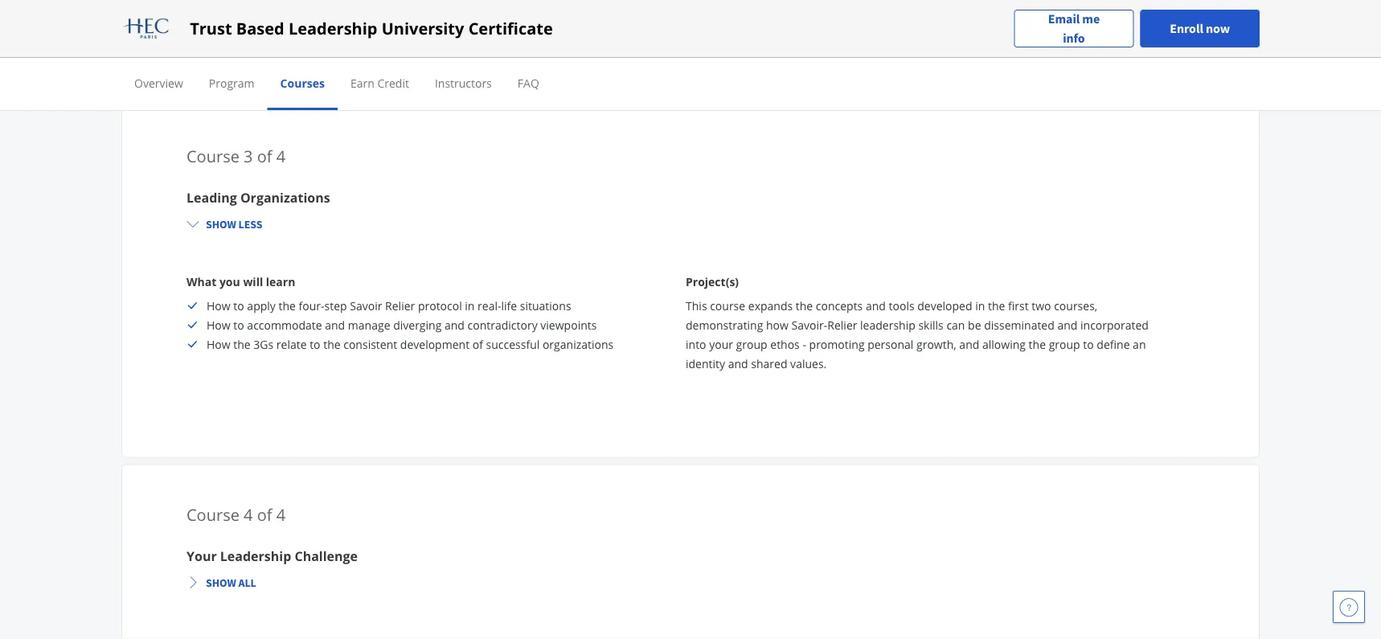 Task type: vqa. For each thing, say whether or not it's contained in the screenshot.
3rd november from right
no



Task type: describe. For each thing, give the bounding box(es) containing it.
the left consistent
[[324, 337, 341, 352]]

relate
[[277, 337, 307, 352]]

program
[[209, 75, 255, 90]]

tools
[[889, 299, 915, 314]]

protocol
[[418, 299, 462, 314]]

first
[[1009, 299, 1029, 314]]

overview
[[134, 75, 183, 90]]

1 vertical spatial of
[[473, 337, 483, 352]]

challenge
[[295, 547, 358, 565]]

be
[[968, 318, 982, 333]]

and down 'courses,' at the top
[[1058, 318, 1078, 333]]

your
[[710, 337, 734, 352]]

1 group from the left
[[736, 337, 768, 352]]

into
[[686, 337, 707, 352]]

demonstrating
[[686, 318, 764, 333]]

real-
[[478, 299, 501, 314]]

faq link
[[518, 75, 540, 90]]

email me info button
[[1015, 9, 1134, 48]]

0 vertical spatial leadership
[[289, 17, 378, 39]]

will
[[243, 274, 263, 290]]

of for course 3 of 4
[[257, 145, 272, 167]]

developed
[[918, 299, 973, 314]]

identity
[[686, 356, 726, 372]]

disseminated
[[985, 318, 1055, 333]]

step
[[325, 299, 347, 314]]

personal
[[868, 337, 914, 352]]

how for how the 3gs relate to the consistent development of successful organizations
[[207, 337, 231, 352]]

earn
[[351, 75, 375, 90]]

earn credit link
[[351, 75, 409, 90]]

overview link
[[134, 75, 183, 90]]

what
[[187, 274, 217, 290]]

show all button
[[180, 568, 263, 597]]

credit
[[378, 75, 409, 90]]

courses,
[[1055, 299, 1098, 314]]

1 in from the left
[[465, 299, 475, 314]]

development
[[400, 337, 470, 352]]

in inside this course expands the concepts and tools developed in the first two courses, demonstrating how savoir-relier leadership skills can be disseminated and incorporated into your group ethos - promoting personal growth, and allowing the group to define an identity and shared values.
[[976, 299, 986, 314]]

less
[[238, 217, 262, 231]]

contradictory
[[468, 318, 538, 333]]

how the 3gs relate to the consistent development of successful organizations
[[207, 337, 614, 352]]

course for course 3 of 4
[[187, 145, 240, 167]]

life
[[501, 299, 517, 314]]

an
[[1133, 337, 1147, 352]]

savoir
[[350, 299, 382, 314]]

promoting
[[810, 337, 865, 352]]

instructors link
[[435, 75, 492, 90]]

all
[[238, 576, 256, 590]]

course for course 4 of 4
[[187, 504, 240, 526]]

university
[[382, 17, 464, 39]]

consistent
[[344, 337, 397, 352]]

enroll now button
[[1141, 10, 1260, 47]]

now
[[1206, 21, 1231, 37]]

organizations
[[240, 189, 330, 206]]

program link
[[209, 75, 255, 90]]

course 4 of 4
[[187, 504, 286, 526]]

how
[[767, 318, 789, 333]]

apply
[[247, 299, 276, 314]]

faq
[[518, 75, 540, 90]]

the up accommodate
[[279, 299, 296, 314]]

viewpoints
[[541, 318, 597, 333]]

successful
[[486, 337, 540, 352]]

project(s)
[[686, 274, 739, 290]]

info
[[1064, 30, 1086, 46]]

leadership
[[861, 318, 916, 333]]

relier inside this course expands the concepts and tools developed in the first two courses, demonstrating how savoir-relier leadership skills can be disseminated and incorporated into your group ethos - promoting personal growth, and allowing the group to define an identity and shared values.
[[828, 318, 858, 333]]

accommodate
[[247, 318, 322, 333]]

values.
[[791, 356, 827, 372]]

me
[[1083, 11, 1100, 27]]

learn
[[266, 274, 295, 290]]

2 group from the left
[[1049, 337, 1081, 352]]

to left apply
[[233, 299, 244, 314]]



Task type: locate. For each thing, give the bounding box(es) containing it.
enroll
[[1171, 21, 1204, 37]]

show
[[206, 217, 236, 231], [206, 576, 236, 590]]

4 for 3
[[277, 145, 286, 167]]

allowing
[[983, 337, 1026, 352]]

1 vertical spatial show
[[206, 576, 236, 590]]

two
[[1032, 299, 1052, 314]]

to inside this course expands the concepts and tools developed in the first two courses, demonstrating how savoir-relier leadership skills can be disseminated and incorporated into your group ethos - promoting personal growth, and allowing the group to define an identity and shared values.
[[1084, 337, 1094, 352]]

show less button
[[180, 210, 269, 239]]

incorporated
[[1081, 318, 1149, 333]]

email
[[1049, 11, 1080, 27]]

trust
[[190, 17, 232, 39]]

situations
[[520, 299, 572, 314]]

certificate
[[469, 17, 553, 39]]

0 vertical spatial relier
[[385, 299, 415, 314]]

can
[[947, 318, 966, 333]]

4 for 4
[[277, 504, 286, 526]]

and down be
[[960, 337, 980, 352]]

leading
[[187, 189, 237, 206]]

email me info
[[1049, 11, 1100, 46]]

and up 'leadership'
[[866, 299, 886, 314]]

1 show from the top
[[206, 217, 236, 231]]

0 horizontal spatial relier
[[385, 299, 415, 314]]

group
[[736, 337, 768, 352], [1049, 337, 1081, 352]]

help center image
[[1340, 598, 1359, 617]]

of down the contradictory
[[473, 337, 483, 352]]

to right the relate
[[310, 337, 321, 352]]

your leadership challenge
[[187, 547, 358, 565]]

relier up how to accommodate and manage diverging and contradictory viewpoints
[[385, 299, 415, 314]]

of
[[257, 145, 272, 167], [473, 337, 483, 352], [257, 504, 272, 526]]

3
[[244, 145, 253, 167]]

earn credit
[[351, 75, 409, 90]]

trust based leadership university certificate
[[190, 17, 553, 39]]

1 vertical spatial course
[[187, 504, 240, 526]]

leading organizations
[[187, 189, 330, 206]]

to down what you will learn
[[233, 318, 244, 333]]

and
[[866, 299, 886, 314], [325, 318, 345, 333], [445, 318, 465, 333], [1058, 318, 1078, 333], [960, 337, 980, 352], [728, 356, 749, 372]]

group down 'courses,' at the top
[[1049, 337, 1081, 352]]

to
[[233, 299, 244, 314], [233, 318, 244, 333], [310, 337, 321, 352], [1084, 337, 1094, 352]]

your
[[187, 547, 217, 565]]

manage
[[348, 318, 391, 333]]

of up your leadership challenge
[[257, 504, 272, 526]]

leadership up earn
[[289, 17, 378, 39]]

2 how from the top
[[207, 318, 231, 333]]

show for show less
[[206, 217, 236, 231]]

course
[[710, 299, 746, 314]]

how for how to accommodate and manage diverging and contradictory viewpoints
[[207, 318, 231, 333]]

and down the your
[[728, 356, 749, 372]]

how to accommodate and manage diverging and contradictory viewpoints
[[207, 318, 597, 333]]

in up be
[[976, 299, 986, 314]]

enroll now
[[1171, 21, 1231, 37]]

2 vertical spatial of
[[257, 504, 272, 526]]

of right 3
[[257, 145, 272, 167]]

1 horizontal spatial group
[[1049, 337, 1081, 352]]

growth,
[[917, 337, 957, 352]]

1 course from the top
[[187, 145, 240, 167]]

you
[[220, 274, 240, 290]]

1 vertical spatial relier
[[828, 318, 858, 333]]

1 how from the top
[[207, 299, 231, 314]]

diverging
[[393, 318, 442, 333]]

of for course 4 of 4
[[257, 504, 272, 526]]

ethos
[[771, 337, 800, 352]]

0 vertical spatial course
[[187, 145, 240, 167]]

-
[[803, 337, 807, 352]]

how for how to apply the four-step savoir relier protocol in real-life situations
[[207, 299, 231, 314]]

courses link
[[280, 75, 325, 90]]

certificate menu element
[[121, 58, 1260, 110]]

2 in from the left
[[976, 299, 986, 314]]

show all
[[206, 576, 256, 590]]

1 vertical spatial leadership
[[220, 547, 291, 565]]

the left the 3gs
[[233, 337, 251, 352]]

this course expands the concepts and tools developed in the first two courses, demonstrating how savoir-relier leadership skills can be disseminated and incorporated into your group ethos - promoting personal growth, and allowing the group to define an identity and shared values.
[[686, 299, 1149, 372]]

skills
[[919, 318, 944, 333]]

show down leading
[[206, 217, 236, 231]]

0 vertical spatial how
[[207, 299, 231, 314]]

how to apply the four-step savoir relier protocol in real-life situations
[[207, 299, 572, 314]]

0 vertical spatial show
[[206, 217, 236, 231]]

instructors
[[435, 75, 492, 90]]

leadership
[[289, 17, 378, 39], [220, 547, 291, 565]]

0 vertical spatial of
[[257, 145, 272, 167]]

relier down concepts
[[828, 318, 858, 333]]

to left define
[[1084, 337, 1094, 352]]

in left "real-"
[[465, 299, 475, 314]]

hec paris image
[[121, 16, 171, 41]]

this
[[686, 299, 707, 314]]

expands
[[749, 299, 793, 314]]

show left all
[[206, 576, 236, 590]]

show less
[[206, 217, 262, 231]]

course up your at the left of the page
[[187, 504, 240, 526]]

3gs
[[254, 337, 274, 352]]

2 show from the top
[[206, 576, 236, 590]]

group up "shared"
[[736, 337, 768, 352]]

0 horizontal spatial in
[[465, 299, 475, 314]]

the down disseminated
[[1029, 337, 1046, 352]]

based
[[236, 17, 284, 39]]

2 vertical spatial how
[[207, 337, 231, 352]]

1 horizontal spatial relier
[[828, 318, 858, 333]]

3 how from the top
[[207, 337, 231, 352]]

how
[[207, 299, 231, 314], [207, 318, 231, 333], [207, 337, 231, 352]]

course
[[187, 145, 240, 167], [187, 504, 240, 526]]

concepts
[[816, 299, 863, 314]]

the left first
[[988, 299, 1006, 314]]

course 3 of 4
[[187, 145, 286, 167]]

2 course from the top
[[187, 504, 240, 526]]

1 vertical spatial how
[[207, 318, 231, 333]]

define
[[1097, 337, 1130, 352]]

4
[[277, 145, 286, 167], [244, 504, 253, 526], [277, 504, 286, 526]]

1 horizontal spatial in
[[976, 299, 986, 314]]

and down "protocol"
[[445, 318, 465, 333]]

course left 3
[[187, 145, 240, 167]]

show for show all
[[206, 576, 236, 590]]

courses
[[280, 75, 325, 90]]

the up savoir- at right
[[796, 299, 813, 314]]

organizations
[[543, 337, 614, 352]]

shared
[[751, 356, 788, 372]]

0 horizontal spatial group
[[736, 337, 768, 352]]

and down step
[[325, 318, 345, 333]]

leadership up all
[[220, 547, 291, 565]]

four-
[[299, 299, 325, 314]]

savoir-
[[792, 318, 828, 333]]



